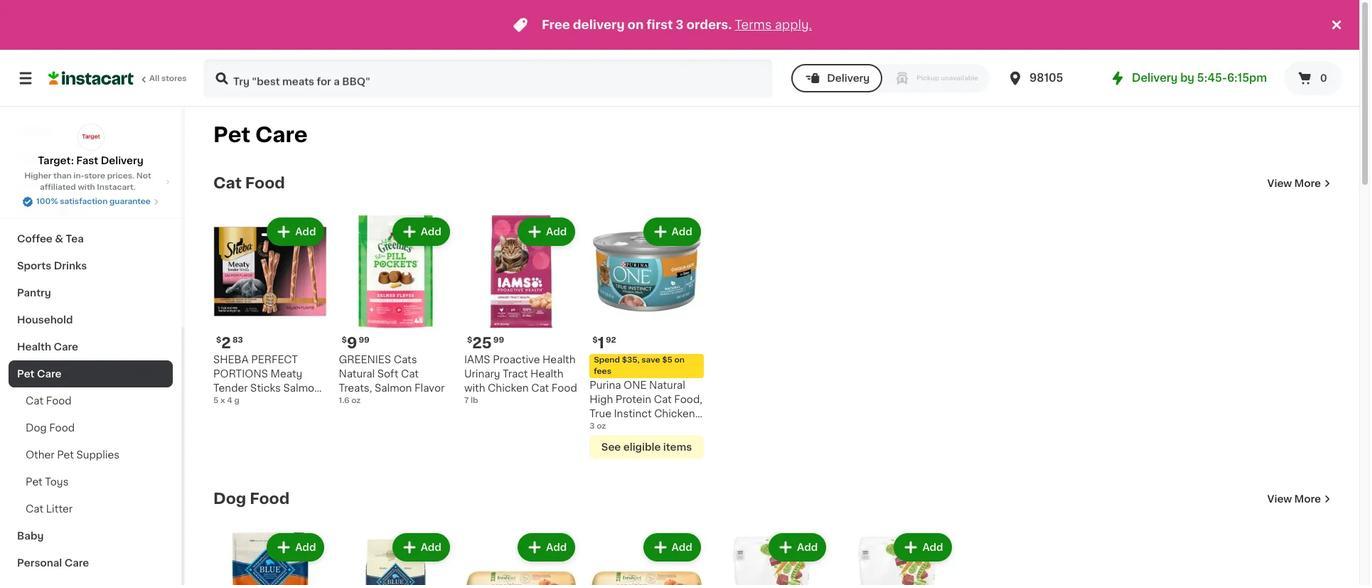 Task type: describe. For each thing, give the bounding box(es) containing it.
greenies cats natural soft cat treats, salmon flavor 1.6 oz
[[339, 355, 445, 405]]

other
[[26, 450, 55, 460]]

4
[[227, 397, 232, 405]]

tender
[[213, 384, 248, 394]]

sports drinks
[[17, 261, 87, 271]]

98105 button
[[1007, 58, 1093, 98]]

treats,
[[339, 384, 372, 394]]

save
[[642, 357, 660, 364]]

cat inside purina one natural high protein cat food, true instinct chicken recipe in gravy
[[654, 395, 672, 405]]

high
[[590, 395, 613, 405]]

product group containing 2
[[213, 215, 328, 408]]

other pet supplies link
[[9, 442, 173, 469]]

not
[[136, 172, 151, 180]]

0 horizontal spatial dog
[[26, 423, 47, 433]]

1.6
[[339, 397, 350, 405]]

orders.
[[687, 19, 732, 31]]

see
[[602, 443, 621, 453]]

0 vertical spatial health
[[17, 342, 51, 352]]

bakery link
[[9, 117, 173, 144]]

0 vertical spatial pet care
[[213, 124, 308, 145]]

juice
[[17, 180, 46, 190]]

$ for 1
[[593, 337, 598, 345]]

100% satisfaction guarantee button
[[22, 193, 159, 208]]

soda & water
[[17, 207, 87, 217]]

100%
[[36, 198, 58, 206]]

toys
[[45, 477, 69, 487]]

fees
[[594, 368, 612, 376]]

recipe
[[590, 424, 625, 433]]

litter
[[46, 504, 73, 514]]

drinks
[[54, 261, 87, 271]]

personal care
[[17, 558, 89, 568]]

view more for dog food
[[1268, 495, 1322, 505]]

store
[[84, 172, 105, 180]]

cat inside iams proactive health urinary tract health with chicken cat food 7 lb
[[531, 384, 549, 394]]

x
[[220, 397, 225, 405]]

affiliated
[[40, 184, 76, 191]]

$ 9 99
[[342, 336, 370, 351]]

personal care link
[[9, 550, 173, 577]]

$ for 2
[[216, 337, 221, 345]]

natural for cat
[[649, 381, 686, 391]]

personal
[[17, 558, 62, 568]]

0 vertical spatial cat food
[[213, 176, 285, 191]]

salmon for soft
[[375, 384, 412, 394]]

treats
[[266, 398, 297, 408]]

delivery by 5:45-6:15pm
[[1132, 73, 1268, 83]]

household
[[17, 315, 73, 325]]

1 vertical spatial cat food
[[26, 396, 72, 406]]

see eligible items
[[602, 443, 692, 453]]

$5
[[662, 357, 673, 364]]

chicken inside iams proactive health urinary tract health with chicken cat food 7 lb
[[488, 384, 529, 394]]

oz inside greenies cats natural soft cat treats, salmon flavor 1.6 oz
[[352, 397, 361, 405]]

baby link
[[9, 523, 173, 550]]

83
[[233, 337, 243, 345]]

cats
[[394, 355, 417, 365]]

& for soda
[[46, 207, 54, 217]]

higher than in-store prices. not affiliated with instacart. link
[[11, 171, 170, 193]]

99 for 9
[[359, 337, 370, 345]]

product group containing 1
[[590, 215, 704, 460]]

more for cat food
[[1295, 179, 1322, 188]]

0
[[1321, 73, 1328, 83]]

$ 2 83
[[216, 336, 243, 351]]

first
[[647, 19, 673, 31]]

pet inside other pet supplies link
[[57, 450, 74, 460]]

baby
[[17, 531, 44, 541]]

terms apply. link
[[735, 19, 812, 31]]

92
[[606, 337, 616, 345]]

cheese
[[17, 153, 57, 163]]

urinary
[[464, 369, 500, 379]]

instacart logo image
[[48, 70, 134, 87]]

care for health care link
[[54, 342, 78, 352]]

free
[[542, 19, 570, 31]]

delivery button
[[792, 64, 883, 92]]

cat inside sheba perfect portions meaty tender sticks salmon flavor cat treats
[[246, 398, 264, 408]]

salmon for meaty
[[283, 384, 321, 394]]

greenies
[[339, 355, 391, 365]]

1 vertical spatial health
[[543, 355, 576, 365]]

Search field
[[205, 60, 772, 97]]

coffee & tea
[[17, 234, 84, 244]]

frozen foods link
[[9, 90, 173, 117]]

frozen
[[17, 99, 52, 109]]

pet toys
[[26, 477, 69, 487]]

3 inside limited time offer region
[[676, 19, 684, 31]]

purina
[[590, 381, 621, 391]]

with inside iams proactive health urinary tract health with chicken cat food 7 lb
[[464, 384, 485, 394]]

other pet supplies
[[26, 450, 120, 460]]

higher than in-store prices. not affiliated with instacart.
[[24, 172, 151, 191]]

item carousel region
[[193, 209, 1332, 468]]

flavor for tender
[[213, 398, 243, 408]]

soft
[[378, 369, 399, 379]]

product group containing 9
[[339, 215, 453, 407]]

foods
[[54, 99, 86, 109]]

one
[[624, 381, 647, 391]]

99 for 25
[[493, 337, 504, 345]]

0 horizontal spatial dog food link
[[9, 415, 173, 442]]

proactive
[[493, 355, 540, 365]]

care for personal care link on the bottom of the page
[[64, 558, 89, 568]]

guarantee
[[109, 198, 151, 206]]

0 horizontal spatial pet care
[[17, 369, 61, 379]]

chicken inside purina one natural high protein cat food, true instinct chicken recipe in gravy
[[655, 409, 695, 419]]

view for cat food
[[1268, 179, 1293, 188]]

cat litter link
[[9, 496, 173, 523]]

1 horizontal spatial oz
[[597, 423, 606, 431]]

prices.
[[107, 172, 135, 180]]

stores
[[161, 75, 187, 83]]

all
[[149, 75, 160, 83]]

food,
[[675, 395, 703, 405]]

view for dog food
[[1268, 495, 1293, 505]]

care for pet care link
[[37, 369, 61, 379]]



Task type: locate. For each thing, give the bounding box(es) containing it.
target:
[[38, 156, 74, 166]]

view more for cat food
[[1268, 179, 1322, 188]]

1 vertical spatial dog food link
[[213, 491, 290, 508]]

1 horizontal spatial natural
[[649, 381, 686, 391]]

pet care link
[[9, 361, 173, 388]]

0 horizontal spatial 3
[[590, 423, 595, 431]]

delivery for delivery by 5:45-6:15pm
[[1132, 73, 1178, 83]]

chicken
[[488, 384, 529, 394], [655, 409, 695, 419]]

0 horizontal spatial flavor
[[213, 398, 243, 408]]

$ for 25
[[467, 337, 472, 345]]

0 vertical spatial natural
[[339, 369, 375, 379]]

None search field
[[203, 58, 773, 98]]

& left tea
[[55, 234, 63, 244]]

flavor inside sheba perfect portions meaty tender sticks salmon flavor cat treats
[[213, 398, 243, 408]]

tea
[[66, 234, 84, 244]]

9
[[347, 336, 357, 351]]

1 horizontal spatial cat food
[[213, 176, 285, 191]]

2 $ from the left
[[342, 337, 347, 345]]

99 right 9
[[359, 337, 370, 345]]

all stores
[[149, 75, 187, 83]]

1 horizontal spatial dog food link
[[213, 491, 290, 508]]

delivery inside button
[[827, 73, 870, 83]]

2 vertical spatial health
[[531, 369, 564, 379]]

portions
[[213, 369, 268, 379]]

sheba
[[213, 355, 249, 365]]

health right tract
[[531, 369, 564, 379]]

0 vertical spatial more
[[1295, 179, 1322, 188]]

pet inside pet toys link
[[26, 477, 42, 487]]

with up lb
[[464, 384, 485, 394]]

add button
[[268, 219, 323, 245], [394, 219, 449, 245], [519, 219, 574, 245], [645, 219, 700, 245], [268, 535, 323, 561], [394, 535, 449, 561], [519, 535, 574, 561], [645, 535, 700, 561], [770, 535, 825, 561], [896, 535, 951, 561]]

0 horizontal spatial natural
[[339, 369, 375, 379]]

0 horizontal spatial on
[[628, 19, 644, 31]]

water
[[56, 207, 87, 217]]

natural up treats,
[[339, 369, 375, 379]]

health down household
[[17, 342, 51, 352]]

1 view more from the top
[[1268, 179, 1322, 188]]

on right the $5
[[675, 357, 685, 364]]

cat food link for leftmost dog food link
[[9, 388, 173, 415]]

3 $ from the left
[[593, 337, 598, 345]]

$ up greenies at bottom
[[342, 337, 347, 345]]

than
[[53, 172, 72, 180]]

cat inside greenies cats natural soft cat treats, salmon flavor 1.6 oz
[[401, 369, 419, 379]]

target: fast delivery link
[[38, 124, 144, 168]]

99 inside $ 9 99
[[359, 337, 370, 345]]

$ up iams at the left bottom
[[467, 337, 472, 345]]

soda
[[17, 207, 43, 217]]

coffee & tea link
[[9, 225, 173, 253]]

spend
[[594, 357, 620, 364]]

with down in-
[[78, 184, 95, 191]]

$ inside $ 9 99
[[342, 337, 347, 345]]

1 horizontal spatial chicken
[[655, 409, 695, 419]]

cat litter
[[26, 504, 73, 514]]

5:45-
[[1198, 73, 1228, 83]]

1 horizontal spatial 3
[[676, 19, 684, 31]]

2 more from the top
[[1295, 495, 1322, 505]]

product group containing 25
[[464, 215, 579, 407]]

1 vertical spatial view more link
[[1268, 493, 1332, 507]]

delivery for delivery
[[827, 73, 870, 83]]

1 vertical spatial on
[[675, 357, 685, 364]]

1 view from the top
[[1268, 179, 1293, 188]]

2 salmon from the left
[[375, 384, 412, 394]]

flavor inside greenies cats natural soft cat treats, salmon flavor 1.6 oz
[[415, 384, 445, 394]]

frozen foods
[[17, 99, 86, 109]]

supplies
[[76, 450, 120, 460]]

1 vertical spatial more
[[1295, 495, 1322, 505]]

see eligible items button
[[590, 436, 704, 460]]

soda & water link
[[9, 198, 173, 225]]

natural inside greenies cats natural soft cat treats, salmon flavor 1.6 oz
[[339, 369, 375, 379]]

2 view from the top
[[1268, 495, 1293, 505]]

$ inside the $ 25 99
[[467, 337, 472, 345]]

99 right "25"
[[493, 337, 504, 345]]

1 99 from the left
[[359, 337, 370, 345]]

0 vertical spatial dog food
[[26, 423, 75, 433]]

oz down true in the left of the page
[[597, 423, 606, 431]]

0 horizontal spatial with
[[78, 184, 95, 191]]

product group
[[213, 215, 328, 408], [339, 215, 453, 407], [464, 215, 579, 407], [590, 215, 704, 460], [213, 531, 328, 585], [339, 531, 453, 585], [464, 531, 579, 585], [590, 531, 704, 585], [715, 531, 830, 585], [841, 531, 955, 585]]

view more link for cat food
[[1268, 176, 1332, 191]]

0 horizontal spatial &
[[46, 207, 54, 217]]

instinct
[[614, 409, 652, 419]]

spend $35, save $5 on fees
[[594, 357, 685, 376]]

chicken down the food,
[[655, 409, 695, 419]]

0 horizontal spatial dog food
[[26, 423, 75, 433]]

1 vertical spatial dog
[[213, 492, 246, 507]]

1 horizontal spatial dog
[[213, 492, 246, 507]]

dog
[[26, 423, 47, 433], [213, 492, 246, 507]]

1 horizontal spatial with
[[464, 384, 485, 394]]

$ inside $ 1 92
[[593, 337, 598, 345]]

natural for treats,
[[339, 369, 375, 379]]

sticks
[[250, 384, 281, 394]]

$ inside $ 2 83
[[216, 337, 221, 345]]

0 vertical spatial flavor
[[415, 384, 445, 394]]

3 inside item carousel region
[[590, 423, 595, 431]]

care
[[255, 124, 308, 145], [54, 342, 78, 352], [37, 369, 61, 379], [64, 558, 89, 568]]

all stores link
[[48, 58, 188, 98]]

$ 1 92
[[593, 336, 616, 351]]

0 vertical spatial &
[[46, 207, 54, 217]]

more
[[1295, 179, 1322, 188], [1295, 495, 1322, 505]]

pet toys link
[[9, 469, 173, 496]]

1 more from the top
[[1295, 179, 1322, 188]]

1 vertical spatial chicken
[[655, 409, 695, 419]]

health care link
[[9, 334, 173, 361]]

1 vertical spatial with
[[464, 384, 485, 394]]

health right proactive
[[543, 355, 576, 365]]

0 horizontal spatial salmon
[[283, 384, 321, 394]]

natural inside purina one natural high protein cat food, true instinct chicken recipe in gravy
[[649, 381, 686, 391]]

gravy
[[639, 424, 669, 433]]

0 vertical spatial cat food link
[[213, 175, 285, 192]]

cat food
[[213, 176, 285, 191], [26, 396, 72, 406]]

oz
[[352, 397, 361, 405], [597, 423, 606, 431]]

1 horizontal spatial cat food link
[[213, 175, 285, 192]]

on inside "spend $35, save $5 on fees"
[[675, 357, 685, 364]]

1 horizontal spatial delivery
[[827, 73, 870, 83]]

pet
[[213, 124, 250, 145], [17, 369, 34, 379], [57, 450, 74, 460], [26, 477, 42, 487]]

food inside iams proactive health urinary tract health with chicken cat food 7 lb
[[552, 384, 577, 394]]

cat food link for view more link corresponding to cat food
[[213, 175, 285, 192]]

1 vertical spatial pet care
[[17, 369, 61, 379]]

0 horizontal spatial delivery
[[101, 156, 144, 166]]

with inside higher than in-store prices. not affiliated with instacart.
[[78, 184, 95, 191]]

1 horizontal spatial flavor
[[415, 384, 445, 394]]

0 vertical spatial dog
[[26, 423, 47, 433]]

5
[[213, 397, 219, 405]]

& for coffee
[[55, 234, 63, 244]]

terms
[[735, 19, 772, 31]]

1 horizontal spatial pet care
[[213, 124, 308, 145]]

target: fast delivery
[[38, 156, 144, 166]]

limited time offer region
[[0, 0, 1329, 50]]

natural down the $5
[[649, 381, 686, 391]]

1 salmon from the left
[[283, 384, 321, 394]]

in-
[[73, 172, 84, 180]]

3 oz
[[590, 423, 606, 431]]

2 view more from the top
[[1268, 495, 1322, 505]]

$ for 9
[[342, 337, 347, 345]]

$ left 92 at the left of page
[[593, 337, 598, 345]]

on inside limited time offer region
[[628, 19, 644, 31]]

4 $ from the left
[[467, 337, 472, 345]]

2
[[221, 336, 231, 351]]

delivery by 5:45-6:15pm link
[[1110, 70, 1268, 87]]

health care
[[17, 342, 78, 352]]

3 down true in the left of the page
[[590, 423, 595, 431]]

1 vertical spatial natural
[[649, 381, 686, 391]]

0 vertical spatial with
[[78, 184, 95, 191]]

1 horizontal spatial dog food
[[213, 492, 290, 507]]

0 horizontal spatial 99
[[359, 337, 370, 345]]

0 horizontal spatial cat food
[[26, 396, 72, 406]]

higher
[[24, 172, 51, 180]]

purina one natural high protein cat food, true instinct chicken recipe in gravy
[[590, 381, 703, 433]]

pet care
[[213, 124, 308, 145], [17, 369, 61, 379]]

0 vertical spatial view
[[1268, 179, 1293, 188]]

1 vertical spatial cat food link
[[9, 388, 173, 415]]

99 inside the $ 25 99
[[493, 337, 504, 345]]

0 horizontal spatial chicken
[[488, 384, 529, 394]]

salmon down the soft
[[375, 384, 412, 394]]

2 horizontal spatial delivery
[[1132, 73, 1178, 83]]

1 horizontal spatial 99
[[493, 337, 504, 345]]

$ 25 99
[[467, 336, 504, 351]]

more for dog food
[[1295, 495, 1322, 505]]

salmon inside greenies cats natural soft cat treats, salmon flavor 1.6 oz
[[375, 384, 412, 394]]

1 $ from the left
[[216, 337, 221, 345]]

0 vertical spatial view more link
[[1268, 176, 1332, 191]]

1 vertical spatial view more
[[1268, 495, 1322, 505]]

juice link
[[9, 171, 173, 198]]

g
[[234, 397, 240, 405]]

tract
[[503, 369, 528, 379]]

1 vertical spatial &
[[55, 234, 63, 244]]

$ left 83
[[216, 337, 221, 345]]

0 horizontal spatial oz
[[352, 397, 361, 405]]

7
[[464, 397, 469, 405]]

pantry link
[[9, 280, 173, 307]]

0 vertical spatial view more
[[1268, 179, 1322, 188]]

25
[[472, 336, 492, 351]]

0 vertical spatial 3
[[676, 19, 684, 31]]

1 horizontal spatial on
[[675, 357, 685, 364]]

perfect
[[251, 355, 298, 365]]

1 vertical spatial dog food
[[213, 492, 290, 507]]

0 horizontal spatial cat food link
[[9, 388, 173, 415]]

service type group
[[792, 64, 990, 92]]

0 vertical spatial on
[[628, 19, 644, 31]]

food
[[245, 176, 285, 191], [552, 384, 577, 394], [46, 396, 72, 406], [49, 423, 75, 433], [250, 492, 290, 507]]

1 vertical spatial view
[[1268, 495, 1293, 505]]

target: fast delivery logo image
[[77, 124, 104, 151]]

99
[[359, 337, 370, 345], [493, 337, 504, 345]]

oz right 1.6
[[352, 397, 361, 405]]

1 view more link from the top
[[1268, 176, 1332, 191]]

1 vertical spatial oz
[[597, 423, 606, 431]]

& down 100%
[[46, 207, 54, 217]]

flavor for cat
[[415, 384, 445, 394]]

view more link for dog food
[[1268, 493, 1332, 507]]

$
[[216, 337, 221, 345], [342, 337, 347, 345], [593, 337, 598, 345], [467, 337, 472, 345]]

3 right first
[[676, 19, 684, 31]]

0 vertical spatial dog food link
[[9, 415, 173, 442]]

$35,
[[622, 357, 640, 364]]

2 view more link from the top
[[1268, 493, 1332, 507]]

salmon inside sheba perfect portions meaty tender sticks salmon flavor cat treats
[[283, 384, 321, 394]]

1 vertical spatial 3
[[590, 423, 595, 431]]

cat food link
[[213, 175, 285, 192], [9, 388, 173, 415]]

1 vertical spatial flavor
[[213, 398, 243, 408]]

0 vertical spatial oz
[[352, 397, 361, 405]]

with
[[78, 184, 95, 191], [464, 384, 485, 394]]

add
[[295, 227, 316, 237], [421, 227, 442, 237], [546, 227, 567, 237], [672, 227, 693, 237], [295, 543, 316, 553], [421, 543, 442, 553], [546, 543, 567, 553], [672, 543, 693, 553], [797, 543, 818, 553], [923, 543, 944, 553]]

fast
[[76, 156, 98, 166]]

chicken down tract
[[488, 384, 529, 394]]

view more link
[[1268, 176, 1332, 191], [1268, 493, 1332, 507]]

sports drinks link
[[9, 253, 173, 280]]

sports
[[17, 261, 51, 271]]

delivery
[[573, 19, 625, 31]]

1
[[598, 336, 605, 351]]

salmon
[[283, 384, 321, 394], [375, 384, 412, 394]]

true
[[590, 409, 612, 419]]

apply.
[[775, 19, 812, 31]]

1 horizontal spatial &
[[55, 234, 63, 244]]

view
[[1268, 179, 1293, 188], [1268, 495, 1293, 505]]

2 99 from the left
[[493, 337, 504, 345]]

eligible
[[624, 443, 661, 453]]

on left first
[[628, 19, 644, 31]]

pet inside pet care link
[[17, 369, 34, 379]]

salmon down meaty
[[283, 384, 321, 394]]

iams
[[464, 355, 490, 365]]

0 vertical spatial chicken
[[488, 384, 529, 394]]

1 horizontal spatial salmon
[[375, 384, 412, 394]]

in
[[628, 424, 636, 433]]

free delivery on first 3 orders. terms apply.
[[542, 19, 812, 31]]



Task type: vqa. For each thing, say whether or not it's contained in the screenshot.


